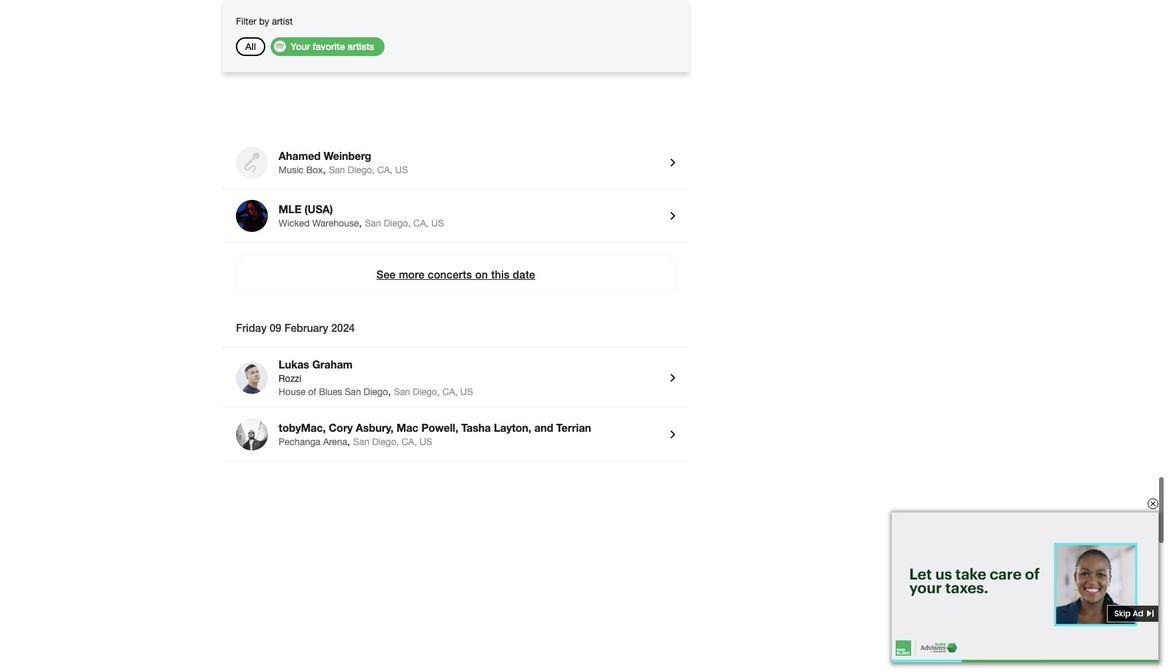 Task type: vqa. For each thing, say whether or not it's contained in the screenshot.


Task type: describe. For each thing, give the bounding box(es) containing it.
tobymac,
[[279, 421, 326, 434]]

music
[[279, 165, 304, 175]]

ahamed
[[279, 149, 321, 162]]

rozzi
[[279, 373, 302, 384]]

diego
[[364, 387, 388, 397]]

diego, inside ahamed weinberg music box , san diego, ca, us
[[348, 165, 375, 175]]

artists
[[348, 41, 374, 52]]

your favorite artists
[[291, 41, 374, 52]]

lukas graham rozzi house of blues san diego , san diego, ca, us
[[279, 358, 473, 397]]

cory
[[329, 421, 353, 434]]

your favorite artists button
[[271, 37, 385, 56]]

ahamed weinberg live image
[[236, 147, 268, 179]]

ad
[[1133, 608, 1144, 620]]

friday
[[236, 321, 267, 334]]

skip ad
[[1115, 608, 1144, 620]]

diego, inside the lukas graham rozzi house of blues san diego , san diego, ca, us
[[413, 387, 440, 397]]

arena
[[323, 437, 347, 447]]

friday 09 february 2024
[[236, 321, 355, 334]]

house of blues san diego link
[[279, 387, 388, 397]]

house
[[279, 387, 306, 397]]

layton,
[[494, 421, 532, 434]]

san inside mle (usa) wicked warehouse , san diego, ca, us
[[365, 218, 381, 229]]

lukas
[[279, 358, 309, 371]]

mle (usa) wicked warehouse , san diego, ca, us
[[279, 203, 444, 229]]

san inside tobymac, cory asbury, mac powell, tasha layton, and terrian pechanga arena , san diego, ca, us
[[353, 437, 370, 447]]

tobymac live image
[[236, 419, 268, 451]]

pechanga arena link
[[279, 437, 347, 447]]

diego, inside tobymac, cory asbury, mac powell, tasha layton, and terrian pechanga arena , san diego, ca, us
[[372, 437, 399, 447]]

of
[[308, 387, 316, 397]]

ca, inside the lukas graham rozzi house of blues san diego , san diego, ca, us
[[443, 387, 458, 397]]

, inside ahamed weinberg music box , san diego, ca, us
[[323, 163, 326, 175]]

wicked warehouse link
[[279, 218, 359, 229]]

, inside mle (usa) wicked warehouse , san diego, ca, us
[[359, 217, 362, 229]]

us inside tobymac, cory asbury, mac powell, tasha layton, and terrian pechanga arena , san diego, ca, us
[[420, 437, 433, 447]]

tobymac, cory asbury, mac powell, tasha layton, and terrian pechanga arena , san diego, ca, us
[[279, 421, 592, 447]]

mle (usa) link
[[279, 203, 660, 217]]

asbury,
[[356, 421, 394, 434]]

diego, inside mle (usa) wicked warehouse , san diego, ca, us
[[384, 218, 411, 229]]

filter by artist
[[236, 16, 293, 27]]

graham
[[312, 358, 353, 371]]

weinberg
[[324, 149, 371, 162]]

, inside tobymac, cory asbury, mac powell, tasha layton, and terrian pechanga arena , san diego, ca, us
[[347, 435, 350, 447]]



Task type: locate. For each thing, give the bounding box(es) containing it.
san right diego
[[394, 387, 410, 397]]

ahamed weinberg music box , san diego, ca, us
[[279, 149, 408, 175]]

us up tobymac, cory asbury, mac powell, tasha layton, and terrian link
[[461, 387, 473, 397]]

ca, inside ahamed weinberg music box , san diego, ca, us
[[377, 165, 393, 175]]

diego, down weinberg
[[348, 165, 375, 175]]

(usa)
[[305, 203, 333, 215]]

mle (usa) live image
[[236, 200, 268, 232]]

see
[[377, 268, 396, 281]]

blues
[[319, 387, 342, 397]]

mle
[[279, 203, 302, 215]]

ca, up powell,
[[443, 387, 458, 397]]

terrian
[[557, 421, 592, 434]]

ca, down mle (usa) link
[[414, 218, 429, 229]]

ca, inside mle (usa) wicked warehouse , san diego, ca, us
[[414, 218, 429, 229]]

by
[[259, 16, 269, 27]]

us down mle (usa) link
[[431, 218, 444, 229]]

san right blues
[[345, 387, 361, 397]]

ahamed weinberg link
[[279, 149, 660, 164]]

all link
[[245, 41, 256, 52]]

your
[[291, 41, 310, 52]]

and
[[535, 421, 554, 434]]

wicked
[[279, 218, 310, 229]]

diego,
[[348, 165, 375, 175], [384, 218, 411, 229], [413, 387, 440, 397], [372, 437, 399, 447]]

this
[[491, 268, 510, 281]]

february
[[284, 321, 328, 334]]

box
[[306, 165, 323, 175]]

on
[[475, 268, 488, 281]]

2024
[[331, 321, 355, 334]]

us up mle (usa) wicked warehouse , san diego, ca, us
[[395, 165, 408, 175]]

lukas graham live image
[[236, 362, 268, 394]]

san down the asbury,
[[353, 437, 370, 447]]

san inside ahamed weinberg music box , san diego, ca, us
[[329, 165, 345, 175]]

ca, inside tobymac, cory asbury, mac powell, tasha layton, and terrian pechanga arena , san diego, ca, us
[[402, 437, 417, 447]]

diego, up powell,
[[413, 387, 440, 397]]

tasha
[[462, 421, 491, 434]]

us
[[395, 165, 408, 175], [431, 218, 444, 229], [461, 387, 473, 397], [420, 437, 433, 447]]

us inside mle (usa) wicked warehouse , san diego, ca, us
[[431, 218, 444, 229]]

diego, down the asbury,
[[372, 437, 399, 447]]

date
[[513, 268, 536, 281]]

artist
[[272, 16, 293, 27]]

, inside the lukas graham rozzi house of blues san diego , san diego, ca, us
[[388, 385, 391, 397]]

concerts
[[428, 268, 472, 281]]

us inside ahamed weinberg music box , san diego, ca, us
[[395, 165, 408, 175]]

warehouse
[[312, 218, 359, 229]]

favorite
[[313, 41, 345, 52]]

ca,
[[377, 165, 393, 175], [414, 218, 429, 229], [443, 387, 458, 397], [402, 437, 417, 447]]

all
[[245, 41, 256, 52]]

ca, down mac
[[402, 437, 417, 447]]

,
[[323, 163, 326, 175], [359, 217, 362, 229], [388, 385, 391, 397], [347, 435, 350, 447]]

san
[[329, 165, 345, 175], [365, 218, 381, 229], [345, 387, 361, 397], [394, 387, 410, 397], [353, 437, 370, 447]]

diego, up see at the left
[[384, 218, 411, 229]]

ca, up mle (usa) wicked warehouse , san diego, ca, us
[[377, 165, 393, 175]]

see more concerts on this date
[[377, 268, 536, 281]]

san right warehouse
[[365, 218, 381, 229]]

tobymac, cory asbury, mac powell, tasha layton, and terrian link
[[279, 421, 660, 436]]

filter
[[236, 16, 257, 27]]

more
[[399, 268, 425, 281]]

us inside the lukas graham rozzi house of blues san diego , san diego, ca, us
[[461, 387, 473, 397]]

us down powell,
[[420, 437, 433, 447]]

pechanga
[[279, 437, 321, 447]]

09
[[270, 321, 282, 334]]

san down weinberg
[[329, 165, 345, 175]]

skip
[[1115, 608, 1131, 620]]

see more concerts on this date link
[[236, 256, 676, 293]]

powell,
[[422, 421, 459, 434]]

music box link
[[279, 165, 323, 175]]

mac
[[397, 421, 419, 434]]



